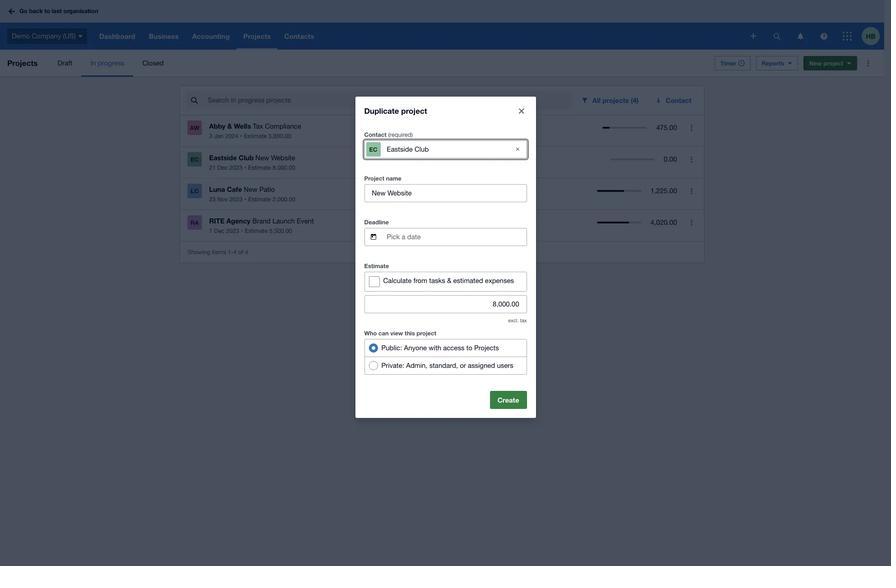 Task type: describe. For each thing, give the bounding box(es) containing it.
4,020.00
[[651, 219, 677, 226]]

project for new project
[[824, 60, 844, 67]]

project for duplicate project
[[401, 106, 427, 115]]

ec inside dialog
[[369, 146, 377, 153]]

website
[[271, 154, 295, 162]]

create
[[498, 396, 519, 404]]

go
[[19, 7, 27, 15]]

project name
[[364, 175, 402, 182]]

luna
[[209, 185, 225, 193]]

new for luna cafe
[[244, 186, 258, 193]]

3
[[209, 133, 212, 140]]

contact (required)
[[364, 131, 413, 138]]

e.g. 10,000.00 field
[[365, 296, 527, 313]]

(required)
[[388, 131, 413, 138]]

tasks
[[429, 277, 445, 284]]

nov
[[217, 196, 228, 203]]

reports
[[762, 60, 784, 67]]

all projects (4) button
[[576, 91, 646, 109]]

back
[[29, 7, 43, 15]]

21
[[209, 164, 216, 171]]

475.00
[[657, 124, 677, 131]]

3,000.00
[[268, 133, 291, 140]]

2024
[[225, 133, 238, 140]]

view
[[390, 330, 403, 337]]

duplicate project dialog
[[355, 96, 536, 418]]

new project
[[810, 60, 844, 67]]

calculate from tasks & estimated expenses
[[383, 277, 514, 284]]

(us)
[[63, 32, 76, 40]]

project
[[364, 175, 385, 182]]

items
[[212, 249, 226, 255]]

wells
[[234, 122, 251, 130]]

excl.
[[508, 318, 519, 323]]

from
[[414, 277, 427, 284]]

estimate inside abby & wells tax compliance 3 jan 2024 • estimate 3,000.00
[[244, 133, 267, 140]]

closed
[[142, 59, 164, 67]]

hb banner
[[0, 0, 885, 50]]

svg image inside demo company (us) 'popup button'
[[78, 35, 83, 37]]

1 4 from the left
[[233, 249, 237, 255]]

& inside abby & wells tax compliance 3 jan 2024 • estimate 3,000.00
[[228, 122, 232, 130]]

estimate inside "duplicate project" dialog
[[364, 262, 389, 269]]

Search in progress projects search field
[[207, 92, 572, 109]]

progress
[[98, 59, 124, 67]]

estimate inside rite agency brand launch event 7 dec 2023 • estimate 5,500.00
[[245, 228, 268, 234]]

duplicate
[[364, 106, 399, 115]]

demo company (us) button
[[0, 23, 92, 50]]

estimate inside "luna cafe new patio 23 nov 2023 • estimate 2,000.00"
[[248, 196, 271, 203]]

brand
[[252, 217, 271, 225]]

tax
[[253, 122, 263, 130]]

admin,
[[406, 362, 428, 369]]

last
[[52, 7, 62, 15]]

or
[[460, 362, 466, 369]]

eastside
[[209, 154, 237, 162]]

go back to last organisation
[[19, 7, 98, 15]]

launch
[[273, 217, 295, 225]]

closed link
[[133, 50, 173, 77]]

5,500.00
[[269, 228, 292, 234]]

private:
[[382, 362, 404, 369]]

organisation
[[63, 7, 98, 15]]

public: anyone with access to projects
[[382, 344, 499, 352]]

demo
[[12, 32, 30, 40]]

reports button
[[756, 56, 798, 70]]

contact for contact
[[666, 96, 692, 104]]

of
[[238, 249, 243, 255]]

• inside abby & wells tax compliance 3 jan 2024 • estimate 3,000.00
[[240, 133, 242, 140]]

0.00
[[664, 155, 677, 163]]

23
[[209, 196, 216, 203]]

eastside club new website 21 dec 2023 • estimate 8,000.00
[[209, 154, 296, 171]]

2023 for club
[[229, 164, 242, 171]]

compliance
[[265, 122, 301, 130]]

luna cafe new patio 23 nov 2023 • estimate 2,000.00
[[209, 185, 296, 203]]

projects
[[603, 96, 629, 104]]

in progress
[[90, 59, 124, 67]]

draft
[[58, 59, 72, 67]]

timer
[[721, 60, 737, 67]]

event
[[297, 217, 314, 225]]

club
[[239, 154, 254, 162]]

aw
[[190, 124, 199, 131]]

hb
[[866, 32, 876, 40]]

rite
[[209, 217, 225, 225]]

close button
[[513, 102, 531, 120]]



Task type: locate. For each thing, give the bounding box(es) containing it.
& right tasks
[[447, 277, 452, 284]]

rite agency brand launch event 7 dec 2023 • estimate 5,500.00
[[209, 217, 314, 234]]

2023 inside rite agency brand launch event 7 dec 2023 • estimate 5,500.00
[[226, 228, 239, 234]]

patio
[[259, 186, 275, 193]]

jan
[[214, 133, 224, 140]]

showing
[[187, 249, 210, 255]]

2 vertical spatial new
[[244, 186, 258, 193]]

• right 2024
[[240, 133, 242, 140]]

anyone
[[404, 344, 427, 352]]

project
[[824, 60, 844, 67], [401, 106, 427, 115], [417, 330, 436, 337]]

new inside eastside club new website 21 dec 2023 • estimate 8,000.00
[[256, 154, 269, 162]]

0 horizontal spatial &
[[228, 122, 232, 130]]

navigation inside hb banner
[[92, 23, 745, 50]]

svg image up reports popup button at the right top of the page
[[774, 33, 780, 40]]

projects inside group
[[474, 344, 499, 352]]

project inside popup button
[[824, 60, 844, 67]]

2023 inside "luna cafe new patio 23 nov 2023 • estimate 2,000.00"
[[230, 196, 243, 203]]

1 horizontal spatial contact
[[666, 96, 692, 104]]

agency
[[226, 217, 251, 225]]

new for eastside club
[[256, 154, 269, 162]]

contact
[[666, 96, 692, 104], [364, 131, 387, 138]]

0 horizontal spatial 4
[[233, 249, 237, 255]]

standard,
[[429, 362, 458, 369]]

new right reports popup button at the right top of the page
[[810, 60, 822, 67]]

2023 for cafe
[[230, 196, 243, 203]]

Deadline field
[[386, 228, 527, 246]]

1 horizontal spatial &
[[447, 277, 452, 284]]

dec inside eastside club new website 21 dec 2023 • estimate 8,000.00
[[217, 164, 228, 171]]

0 vertical spatial 2023
[[229, 164, 242, 171]]

group inside "duplicate project" dialog
[[364, 339, 527, 375]]

all
[[593, 96, 601, 104]]

contact inside popup button
[[666, 96, 692, 104]]

•
[[240, 133, 242, 140], [244, 164, 246, 171], [244, 196, 246, 203], [241, 228, 243, 234]]

can
[[379, 330, 389, 337]]

0 vertical spatial new
[[810, 60, 822, 67]]

2,000.00
[[273, 196, 296, 203]]

estimated
[[453, 277, 483, 284]]

svg image up new project
[[821, 33, 827, 40]]

1 vertical spatial 2023
[[230, 196, 243, 203]]

new inside "luna cafe new patio 23 nov 2023 • estimate 2,000.00"
[[244, 186, 258, 193]]

1 vertical spatial contact
[[364, 131, 387, 138]]

ec down contact (required)
[[369, 146, 377, 153]]

estimate
[[244, 133, 267, 140], [248, 164, 271, 171], [248, 196, 271, 203], [245, 228, 268, 234], [364, 262, 389, 269]]

1 horizontal spatial to
[[467, 344, 473, 352]]

in
[[90, 59, 96, 67]]

estimate down tax
[[244, 133, 267, 140]]

2023
[[229, 164, 242, 171], [230, 196, 243, 203], [226, 228, 239, 234]]

1 vertical spatial dec
[[214, 228, 225, 234]]

1 vertical spatial &
[[447, 277, 452, 284]]

users
[[497, 362, 514, 369]]

projects down demo
[[7, 58, 38, 68]]

with
[[429, 344, 441, 352]]

contact down duplicate
[[364, 131, 387, 138]]

0 vertical spatial projects
[[7, 58, 38, 68]]

2023 down 'club'
[[229, 164, 242, 171]]

new project button
[[804, 56, 858, 70]]

0 vertical spatial &
[[228, 122, 232, 130]]

name
[[386, 175, 402, 182]]

tax
[[520, 318, 527, 323]]

Find or create a contact field
[[386, 141, 505, 158]]

assigned
[[468, 362, 495, 369]]

clear image
[[509, 140, 527, 158]]

1-
[[228, 249, 233, 255]]

& up 2024
[[228, 122, 232, 130]]

2 vertical spatial project
[[417, 330, 436, 337]]

navigation
[[92, 23, 745, 50]]

contact for contact (required)
[[364, 131, 387, 138]]

dec right 7
[[214, 228, 225, 234]]

4 right of
[[245, 249, 248, 255]]

company
[[32, 32, 61, 40]]

svg image right the (us)
[[78, 35, 83, 37]]

0 horizontal spatial ec
[[191, 156, 199, 163]]

0 vertical spatial project
[[824, 60, 844, 67]]

new right 'club'
[[256, 154, 269, 162]]

• inside rite agency brand launch event 7 dec 2023 • estimate 5,500.00
[[241, 228, 243, 234]]

2023 inside eastside club new website 21 dec 2023 • estimate 8,000.00
[[229, 164, 242, 171]]

0 vertical spatial to
[[44, 7, 50, 15]]

lc
[[191, 187, 199, 195]]

showing items 1-4 of 4
[[187, 249, 248, 255]]

svg image
[[774, 33, 780, 40], [821, 33, 827, 40], [78, 35, 83, 37]]

1 vertical spatial project
[[401, 106, 427, 115]]

1 horizontal spatial ec
[[369, 146, 377, 153]]

1 vertical spatial to
[[467, 344, 473, 352]]

abby
[[209, 122, 226, 130]]

abby & wells tax compliance 3 jan 2024 • estimate 3,000.00
[[209, 122, 301, 140]]

to inside "duplicate project" dialog
[[467, 344, 473, 352]]

all projects (4)
[[593, 96, 639, 104]]

public:
[[382, 344, 402, 352]]

new right cafe
[[244, 186, 258, 193]]

1,225.00
[[651, 187, 677, 195]]

access
[[443, 344, 465, 352]]

estimate down brand
[[245, 228, 268, 234]]

2023 down agency
[[226, 228, 239, 234]]

• down agency
[[241, 228, 243, 234]]

4 left of
[[233, 249, 237, 255]]

7
[[209, 228, 212, 234]]

cafe
[[227, 185, 242, 193]]

who
[[364, 330, 377, 337]]

contact inside "duplicate project" dialog
[[364, 131, 387, 138]]

0 horizontal spatial projects
[[7, 58, 38, 68]]

1 vertical spatial ec
[[191, 156, 199, 163]]

• inside "luna cafe new patio 23 nov 2023 • estimate 2,000.00"
[[244, 196, 246, 203]]

projects up the 'assigned'
[[474, 344, 499, 352]]

calculate
[[383, 277, 412, 284]]

1 vertical spatial projects
[[474, 344, 499, 352]]

new inside popup button
[[810, 60, 822, 67]]

svg image inside go back to last organisation link
[[9, 8, 15, 14]]

8,000.00
[[273, 164, 296, 171]]

private: admin, standard, or assigned users
[[382, 362, 514, 369]]

& inside "duplicate project" dialog
[[447, 277, 452, 284]]

svg image
[[9, 8, 15, 14], [843, 32, 852, 41], [798, 33, 804, 40], [751, 33, 756, 39]]

contact up 475.00
[[666, 96, 692, 104]]

group
[[364, 339, 527, 375]]

estimate up calculate
[[364, 262, 389, 269]]

0 vertical spatial dec
[[217, 164, 228, 171]]

to
[[44, 7, 50, 15], [467, 344, 473, 352]]

1 horizontal spatial svg image
[[774, 33, 780, 40]]

1 horizontal spatial projects
[[474, 344, 499, 352]]

who can view this project
[[364, 330, 436, 337]]

ec
[[369, 146, 377, 153], [191, 156, 199, 163]]

dec right 21
[[217, 164, 228, 171]]

2 vertical spatial 2023
[[226, 228, 239, 234]]

draft link
[[49, 50, 81, 77]]

to right access
[[467, 344, 473, 352]]

dec inside rite agency brand launch event 7 dec 2023 • estimate 5,500.00
[[214, 228, 225, 234]]

1 horizontal spatial 4
[[245, 249, 248, 255]]

0 horizontal spatial svg image
[[78, 35, 83, 37]]

• inside eastside club new website 21 dec 2023 • estimate 8,000.00
[[244, 164, 246, 171]]

ra
[[191, 219, 199, 226]]

contact button
[[650, 91, 699, 109]]

Project name field
[[365, 185, 527, 202]]

excl. tax
[[508, 318, 527, 323]]

to left last
[[44, 7, 50, 15]]

• up agency
[[244, 196, 246, 203]]

2 horizontal spatial svg image
[[821, 33, 827, 40]]

duplicate project
[[364, 106, 427, 115]]

0 horizontal spatial contact
[[364, 131, 387, 138]]

deadline
[[364, 218, 389, 226]]

demo company (us)
[[12, 32, 76, 40]]

estimate down 'club'
[[248, 164, 271, 171]]

2 4 from the left
[[245, 249, 248, 255]]

create button
[[490, 391, 527, 409]]

ec left eastside
[[191, 156, 199, 163]]

• down 'club'
[[244, 164, 246, 171]]

hb button
[[862, 23, 885, 50]]

0 vertical spatial contact
[[666, 96, 692, 104]]

in progress link
[[81, 50, 133, 77]]

1 vertical spatial new
[[256, 154, 269, 162]]

estimate inside eastside club new website 21 dec 2023 • estimate 8,000.00
[[248, 164, 271, 171]]

group containing public: anyone with access to projects
[[364, 339, 527, 375]]

timer button
[[715, 56, 751, 70]]

projects
[[7, 58, 38, 68], [474, 344, 499, 352]]

close image
[[519, 108, 524, 114]]

&
[[228, 122, 232, 130], [447, 277, 452, 284]]

0 vertical spatial ec
[[369, 146, 377, 153]]

estimate down 'patio'
[[248, 196, 271, 203]]

go back to last organisation link
[[5, 3, 104, 19]]

expenses
[[485, 277, 514, 284]]

0 horizontal spatial to
[[44, 7, 50, 15]]

to inside hb banner
[[44, 7, 50, 15]]

2023 down cafe
[[230, 196, 243, 203]]

4
[[233, 249, 237, 255], [245, 249, 248, 255]]



Task type: vqa. For each thing, say whether or not it's contained in the screenshot.
opens in a new tab image
no



